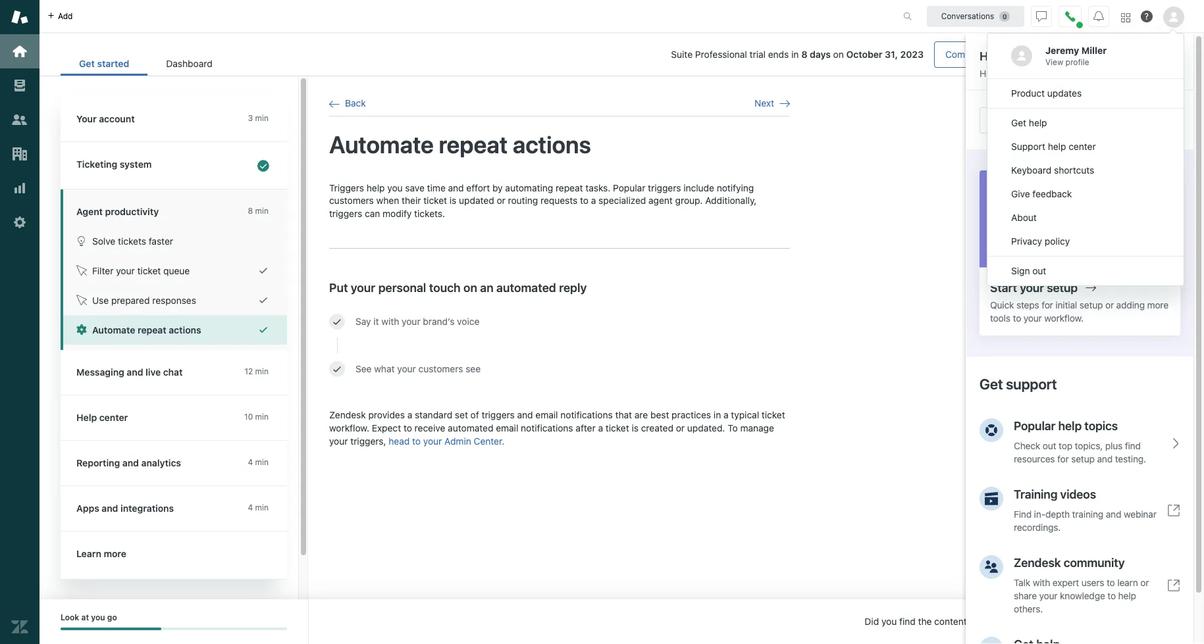 Task type: describe. For each thing, give the bounding box(es) containing it.
4 for apps and integrations
[[248, 503, 253, 513]]

give feedback
[[1011, 188, 1072, 199]]

shortcuts
[[1054, 165, 1094, 176]]

look
[[61, 613, 79, 623]]

automate inside content-title region
[[329, 131, 434, 159]]

is inside zendesk provides a standard set of triggers and email notifications that are best practices in a typical ticket workflow. expect to receive automated email notifications after a ticket is created or updated. to manage your triggers,
[[632, 423, 639, 434]]

help for support
[[1048, 141, 1066, 152]]

1 vertical spatial 8
[[248, 206, 253, 216]]

their
[[402, 195, 421, 206]]

3 min
[[248, 113, 269, 123]]

professional
[[695, 49, 747, 60]]

ticketing
[[76, 159, 117, 170]]

min for help center
[[255, 412, 269, 422]]

jeremy
[[1045, 45, 1079, 56]]

and for apps and integrations
[[102, 503, 118, 514]]

notifying
[[717, 182, 754, 193]]

automate repeat actions inside content-title region
[[329, 131, 591, 159]]

tickets
[[118, 236, 146, 247]]

ticket inside triggers help you save time and effort by automating repeat tasks. popular triggers include notifying customers when their ticket is updated or routing requests to a specialized agent group. additionally, triggers can modify tickets.
[[423, 195, 447, 206]]

product updates
[[1011, 88, 1082, 99]]

center inside 'menu item'
[[1069, 141, 1096, 152]]

12 min
[[245, 367, 269, 377]]

compare plans button
[[934, 41, 1021, 68]]

8 inside section
[[801, 49, 807, 60]]

at
[[81, 613, 89, 623]]

chat
[[1143, 49, 1163, 60]]

practices
[[672, 410, 711, 421]]

automating
[[505, 182, 553, 193]]

created
[[641, 423, 673, 434]]

messaging and live chat
[[76, 367, 183, 378]]

trial for your
[[1084, 49, 1100, 60]]

a inside triggers help you save time and effort by automating repeat tasks. popular triggers include notifying customers when their ticket is updated or routing requests to a specialized agent group. additionally, triggers can modify tickets.
[[591, 195, 596, 206]]

privacy policy
[[1011, 236, 1070, 247]]

group.
[[675, 195, 703, 206]]

agent
[[649, 195, 673, 206]]

specialized
[[599, 195, 646, 206]]

is inside triggers help you save time and effort by automating repeat tasks. popular triggers include notifying customers when their ticket is updated or routing requests to a specialized agent group. additionally, triggers can modify tickets.
[[450, 195, 456, 206]]

reporting
[[76, 458, 120, 469]]

additionally,
[[705, 195, 757, 206]]

triggers,
[[350, 436, 386, 447]]

ends
[[768, 49, 789, 60]]

productivity
[[105, 206, 159, 217]]

set
[[455, 410, 468, 421]]

time
[[427, 182, 446, 193]]

min for reporting and analytics
[[255, 458, 269, 467]]

conversations button
[[927, 6, 1024, 27]]

ticketing system button
[[61, 142, 284, 189]]

filter your ticket queue button
[[63, 256, 287, 286]]

use
[[92, 295, 109, 306]]

actions inside automate repeat actions 'button'
[[169, 325, 201, 336]]

ticket up manage
[[762, 410, 785, 421]]

button displays agent's chat status as invisible. image
[[1036, 11, 1047, 21]]

or inside triggers help you save time and effort by automating repeat tasks. popular triggers include notifying customers when their ticket is updated or routing requests to a specialized agent group. additionally, triggers can modify tickets.
[[497, 195, 505, 206]]

buy your trial
[[1044, 49, 1100, 60]]

31,
[[885, 49, 898, 60]]

repeat inside 'button'
[[138, 325, 166, 336]]

typical
[[731, 410, 759, 421]]

2 horizontal spatial triggers
[[648, 182, 681, 193]]

filter your ticket queue
[[92, 265, 190, 277]]

buy your trial button
[[1034, 41, 1111, 68]]

admin image
[[11, 214, 28, 231]]

integrations
[[121, 503, 174, 514]]

min for apps and integrations
[[255, 503, 269, 513]]

keyboard shortcuts menu item
[[988, 159, 1184, 182]]

apps and integrations
[[76, 503, 174, 514]]

analytics
[[141, 458, 181, 469]]

automate repeat actions button
[[63, 315, 287, 345]]

chat
[[163, 367, 183, 378]]

reporting image
[[11, 180, 28, 197]]

your account heading
[[61, 97, 287, 142]]

0 vertical spatial email
[[535, 410, 558, 421]]

include
[[683, 182, 714, 193]]

queue
[[163, 265, 190, 277]]

updated.
[[687, 423, 725, 434]]

suite professional trial ends in 8 days on october 31, 2023
[[671, 49, 924, 60]]

your account
[[76, 113, 135, 124]]

updates
[[1047, 88, 1082, 99]]

messaging
[[76, 367, 124, 378]]

agent productivity
[[76, 206, 159, 217]]

triggers
[[329, 182, 364, 193]]

help for triggers
[[367, 182, 385, 193]]

you for go
[[91, 613, 105, 623]]

did
[[865, 616, 879, 627]]

customers inside triggers help you save time and effort by automating repeat tasks. popular triggers include notifying customers when their ticket is updated or routing requests to a specialized agent group. additionally, triggers can modify tickets.
[[329, 195, 374, 206]]

help
[[76, 412, 97, 423]]

support
[[1011, 141, 1045, 152]]

popular
[[613, 182, 645, 193]]

help center
[[76, 412, 128, 423]]

get started
[[79, 58, 129, 69]]

organizations image
[[11, 145, 28, 163]]

content
[[934, 616, 967, 627]]

see
[[356, 364, 372, 375]]

progress-bar progress bar
[[61, 628, 287, 631]]

a right after
[[598, 423, 603, 434]]

1 vertical spatial notifications
[[521, 423, 573, 434]]

get help
[[1011, 117, 1047, 128]]

get help menu item
[[988, 111, 1184, 135]]

what
[[374, 364, 395, 375]]

repeat inside content-title region
[[439, 131, 508, 159]]

keyboard
[[1011, 165, 1052, 176]]

give feedback menu item
[[988, 182, 1184, 206]]

1 horizontal spatial to
[[412, 436, 421, 447]]

learn more
[[76, 548, 126, 560]]

put your personal touch on an automated reply region
[[329, 181, 790, 461]]

triggers inside zendesk provides a standard set of triggers and email notifications that are best practices in a typical ticket workflow. expect to receive automated email notifications after a ticket is created or updated. to manage your triggers,
[[482, 410, 515, 421]]

8 min
[[248, 206, 269, 216]]

section containing suite professional trial ends in
[[241, 41, 1111, 68]]

plans
[[987, 49, 1009, 60]]

reply
[[559, 281, 587, 295]]

started
[[97, 58, 129, 69]]

head to your admin center. link
[[389, 436, 504, 447]]

live
[[146, 367, 161, 378]]

did you find the content on this page helpful?
[[865, 616, 1058, 627]]

give
[[1011, 188, 1030, 199]]

of
[[471, 410, 479, 421]]

in inside section
[[791, 49, 799, 60]]

expect
[[372, 423, 401, 434]]

min for agent productivity
[[255, 206, 269, 216]]

prepared
[[111, 295, 150, 306]]

10 min
[[244, 412, 269, 422]]

main element
[[0, 0, 40, 645]]

put your personal touch on an automated reply
[[329, 281, 587, 295]]

0 vertical spatial avatar image
[[1163, 7, 1184, 28]]

12
[[245, 367, 253, 377]]

standard
[[415, 410, 452, 421]]

zendesk products image
[[1121, 13, 1130, 22]]

brand's
[[423, 316, 455, 327]]

notifications image
[[1094, 11, 1104, 21]]

on inside footer
[[969, 616, 980, 627]]

zendesk provides a standard set of triggers and email notifications that are best practices in a typical ticket workflow. expect to receive automated email notifications after a ticket is created or updated. to manage your triggers,
[[329, 410, 785, 447]]

about menu item
[[988, 206, 1184, 230]]

zendesk image
[[11, 619, 28, 636]]



Task type: locate. For each thing, give the bounding box(es) containing it.
1 vertical spatial help
[[1048, 141, 1066, 152]]

product
[[1011, 88, 1045, 99]]

0 horizontal spatial customers
[[329, 195, 374, 206]]

0 vertical spatial customers
[[329, 195, 374, 206]]

0 vertical spatial triggers
[[648, 182, 681, 193]]

on left this
[[969, 616, 980, 627]]

center
[[1069, 141, 1096, 152], [99, 412, 128, 423]]

or inside zendesk provides a standard set of triggers and email notifications that are best practices in a typical ticket workflow. expect to receive automated email notifications after a ticket is created or updated. to manage your triggers,
[[676, 423, 685, 434]]

solve
[[92, 236, 115, 247]]

0 vertical spatial 8
[[801, 49, 807, 60]]

receive
[[415, 423, 445, 434]]

center down get help "menu item"
[[1069, 141, 1096, 152]]

and right "time"
[[448, 182, 464, 193]]

it
[[373, 316, 379, 327]]

this
[[982, 616, 998, 627]]

4 min for integrations
[[248, 503, 269, 513]]

automate repeat actions inside automate repeat actions 'button'
[[92, 325, 201, 336]]

8
[[801, 49, 807, 60], [248, 206, 253, 216]]

0 horizontal spatial get
[[79, 58, 95, 69]]

product updates menu item
[[988, 82, 1184, 105]]

1 horizontal spatial automate
[[329, 131, 434, 159]]

manage
[[740, 423, 774, 434]]

0 horizontal spatial trial
[[750, 49, 766, 60]]

1 horizontal spatial actions
[[513, 131, 591, 159]]

content-title region
[[329, 130, 790, 160]]

on right days
[[833, 49, 844, 60]]

more
[[104, 548, 126, 560]]

1 horizontal spatial repeat
[[439, 131, 508, 159]]

3
[[248, 113, 253, 123]]

repeat inside triggers help you save time and effort by automating repeat tasks. popular triggers include notifying customers when their ticket is updated or routing requests to a specialized agent group. additionally, triggers can modify tickets.
[[556, 182, 583, 193]]

automate down back
[[329, 131, 434, 159]]

2 horizontal spatial you
[[881, 616, 897, 627]]

1 vertical spatial automate repeat actions
[[92, 325, 201, 336]]

0 horizontal spatial 8
[[248, 206, 253, 216]]

ticket down "time"
[[423, 195, 447, 206]]

avatar image right plans
[[1011, 45, 1032, 66]]

1 horizontal spatial trial
[[1084, 49, 1100, 60]]

views image
[[11, 77, 28, 94]]

1 vertical spatial get
[[1011, 117, 1026, 128]]

to
[[728, 423, 738, 434]]

on inside 'region'
[[463, 281, 477, 295]]

2 horizontal spatial help
[[1048, 141, 1066, 152]]

1 horizontal spatial or
[[676, 423, 685, 434]]

you
[[387, 182, 403, 193], [91, 613, 105, 623], [881, 616, 897, 627]]

after
[[576, 423, 596, 434]]

4 min
[[248, 458, 269, 467], [248, 503, 269, 513]]

actions
[[513, 131, 591, 159], [169, 325, 201, 336]]

automate repeat actions up the effort on the left top of the page
[[329, 131, 591, 159]]

and left live on the bottom of the page
[[127, 367, 143, 378]]

automated right an
[[496, 281, 556, 295]]

solve tickets faster button
[[63, 226, 287, 256]]

conversations
[[941, 11, 994, 21]]

1 min from the top
[[255, 113, 269, 123]]

add button
[[40, 0, 81, 32]]

0 vertical spatial help
[[1029, 117, 1047, 128]]

customers image
[[11, 111, 28, 128]]

ticket left "queue" on the top left
[[137, 265, 161, 277]]

in right ends
[[791, 49, 799, 60]]

0 vertical spatial in
[[791, 49, 799, 60]]

0 horizontal spatial automate repeat actions
[[92, 325, 201, 336]]

sign
[[1011, 265, 1030, 277]]

2 horizontal spatial on
[[969, 616, 980, 627]]

avatar image right get help image
[[1163, 7, 1184, 28]]

customers down 'triggers' in the top left of the page
[[329, 195, 374, 206]]

1 vertical spatial or
[[676, 423, 685, 434]]

in up the updated.
[[714, 410, 721, 421]]

a up 'to'
[[724, 410, 729, 421]]

by
[[492, 182, 503, 193]]

actions down the use prepared responses button
[[169, 325, 201, 336]]

0 vertical spatial repeat
[[439, 131, 508, 159]]

min for your account
[[255, 113, 269, 123]]

repeat up the effort on the left top of the page
[[439, 131, 508, 159]]

6 min from the top
[[255, 503, 269, 513]]

modify
[[383, 208, 412, 219]]

to inside zendesk provides a standard set of triggers and email notifications that are best practices in a typical ticket workflow. expect to receive automated email notifications after a ticket is created or updated. to manage your triggers,
[[404, 423, 412, 434]]

1 vertical spatial actions
[[169, 325, 201, 336]]

min inside your account "heading"
[[255, 113, 269, 123]]

0 horizontal spatial help
[[367, 182, 385, 193]]

get help image
[[1141, 11, 1153, 22]]

0 vertical spatial to
[[580, 195, 589, 206]]

2 vertical spatial to
[[412, 436, 421, 447]]

1 horizontal spatial avatar image
[[1163, 7, 1184, 28]]

2 min from the top
[[255, 206, 269, 216]]

buy
[[1044, 49, 1060, 60]]

that
[[615, 410, 632, 421]]

on left an
[[463, 281, 477, 295]]

1 4 min from the top
[[248, 458, 269, 467]]

0 horizontal spatial you
[[91, 613, 105, 623]]

ticket inside button
[[137, 265, 161, 277]]

customers left see
[[418, 364, 463, 375]]

your inside section
[[1063, 49, 1082, 60]]

automated inside zendesk provides a standard set of triggers and email notifications that are best practices in a typical ticket workflow. expect to receive automated email notifications after a ticket is created or updated. to manage your triggers,
[[448, 423, 493, 434]]

to
[[580, 195, 589, 206], [404, 423, 412, 434], [412, 436, 421, 447]]

0 vertical spatial automated
[[496, 281, 556, 295]]

routing
[[508, 195, 538, 206]]

0 horizontal spatial or
[[497, 195, 505, 206]]

with
[[381, 316, 399, 327]]

1 horizontal spatial center
[[1069, 141, 1096, 152]]

triggers up agent
[[648, 182, 681, 193]]

1 horizontal spatial automate repeat actions
[[329, 131, 591, 159]]

actions up automating
[[513, 131, 591, 159]]

2 horizontal spatial to
[[580, 195, 589, 206]]

October 31, 2023 text field
[[846, 49, 924, 60]]

trial for professional
[[750, 49, 766, 60]]

get inside "menu item"
[[1011, 117, 1026, 128]]

2 trial from the left
[[1084, 49, 1100, 60]]

1 vertical spatial 4 min
[[248, 503, 269, 513]]

1 vertical spatial 4
[[248, 503, 253, 513]]

zendesk support image
[[11, 9, 28, 26]]

0 horizontal spatial triggers
[[329, 208, 362, 219]]

automate inside 'button'
[[92, 325, 135, 336]]

0 vertical spatial is
[[450, 195, 456, 206]]

tab list containing get started
[[61, 51, 231, 76]]

1 vertical spatial in
[[714, 410, 721, 421]]

your
[[1063, 49, 1082, 60], [116, 265, 135, 277], [351, 281, 375, 295], [402, 316, 420, 327], [397, 364, 416, 375], [329, 436, 348, 447], [423, 436, 442, 447]]

0 horizontal spatial on
[[463, 281, 477, 295]]

sign out menu item
[[988, 259, 1184, 283]]

help inside "menu item"
[[1029, 117, 1047, 128]]

you inside triggers help you save time and effort by automating repeat tasks. popular triggers include notifying customers when their ticket is updated or routing requests to a specialized agent group. additionally, triggers can modify tickets.
[[387, 182, 403, 193]]

center.
[[474, 436, 504, 447]]

0 horizontal spatial is
[[450, 195, 456, 206]]

0 horizontal spatial repeat
[[138, 325, 166, 336]]

is left updated
[[450, 195, 456, 206]]

1 horizontal spatial on
[[833, 49, 844, 60]]

chat now
[[1143, 49, 1183, 60]]

progress bar image
[[61, 628, 161, 631]]

get for get started
[[79, 58, 95, 69]]

compare
[[945, 49, 984, 60]]

center right help
[[99, 412, 128, 423]]

and inside zendesk provides a standard set of triggers and email notifications that are best practices in a typical ticket workflow. expect to receive automated email notifications after a ticket is created or updated. to manage your triggers,
[[517, 410, 533, 421]]

actions inside content-title region
[[513, 131, 591, 159]]

0 horizontal spatial avatar image
[[1011, 45, 1032, 66]]

tab list
[[61, 51, 231, 76]]

automate repeat actions down use prepared responses
[[92, 325, 201, 336]]

repeat down use prepared responses
[[138, 325, 166, 336]]

triggers down 'triggers' in the top left of the page
[[329, 208, 362, 219]]

and for messaging and live chat
[[127, 367, 143, 378]]

2 vertical spatial triggers
[[482, 410, 515, 421]]

faster
[[149, 236, 173, 247]]

to inside triggers help you save time and effort by automating repeat tasks. popular triggers include notifying customers when their ticket is updated or routing requests to a specialized agent group. additionally, triggers can modify tickets.
[[580, 195, 589, 206]]

get left started
[[79, 58, 95, 69]]

get for get help
[[1011, 117, 1026, 128]]

2 vertical spatial repeat
[[138, 325, 166, 336]]

trial inside buy your trial button
[[1084, 49, 1100, 60]]

1 vertical spatial avatar image
[[1011, 45, 1032, 66]]

1 vertical spatial to
[[404, 423, 412, 434]]

or down practices
[[676, 423, 685, 434]]

learn more button
[[61, 532, 284, 577]]

1 vertical spatial center
[[99, 412, 128, 423]]

0 horizontal spatial email
[[496, 423, 518, 434]]

workflow.
[[329, 423, 369, 434]]

automate down use at top left
[[92, 325, 135, 336]]

4 min from the top
[[255, 412, 269, 422]]

2 horizontal spatial repeat
[[556, 182, 583, 193]]

notifications left after
[[521, 423, 573, 434]]

section
[[241, 41, 1111, 68]]

best
[[650, 410, 669, 421]]

help up keyboard shortcuts
[[1048, 141, 1066, 152]]

now
[[1166, 49, 1183, 60]]

0 vertical spatial 4 min
[[248, 458, 269, 467]]

1 horizontal spatial email
[[535, 410, 558, 421]]

0 horizontal spatial automate
[[92, 325, 135, 336]]

0 horizontal spatial in
[[714, 410, 721, 421]]

4 for reporting and analytics
[[248, 458, 253, 467]]

a
[[591, 195, 596, 206], [407, 410, 412, 421], [724, 410, 729, 421], [598, 423, 603, 434]]

help
[[1029, 117, 1047, 128], [1048, 141, 1066, 152], [367, 182, 385, 193]]

2023
[[900, 49, 924, 60]]

help for get
[[1029, 117, 1047, 128]]

0 vertical spatial automate repeat actions
[[329, 131, 591, 159]]

0 vertical spatial automate
[[329, 131, 434, 159]]

2 vertical spatial on
[[969, 616, 980, 627]]

out
[[1032, 265, 1046, 277]]

agent
[[76, 206, 103, 217]]

help inside 'menu item'
[[1048, 141, 1066, 152]]

use prepared responses button
[[63, 286, 287, 315]]

you right at
[[91, 613, 105, 623]]

0 vertical spatial on
[[833, 49, 844, 60]]

you for save
[[387, 182, 403, 193]]

1 horizontal spatial 8
[[801, 49, 807, 60]]

account
[[99, 113, 135, 124]]

0 vertical spatial get
[[79, 58, 95, 69]]

system
[[120, 159, 152, 170]]

zendesk
[[329, 410, 366, 421]]

1 4 from the top
[[248, 458, 253, 467]]

1 vertical spatial email
[[496, 423, 518, 434]]

avatar image
[[1163, 7, 1184, 28], [1011, 45, 1032, 66]]

0 vertical spatial notifications
[[560, 410, 613, 421]]

menu
[[987, 33, 1184, 286]]

to right the head
[[412, 436, 421, 447]]

get up support
[[1011, 117, 1026, 128]]

2 4 min from the top
[[248, 503, 269, 513]]

1 vertical spatial repeat
[[556, 182, 583, 193]]

tasks.
[[585, 182, 611, 193]]

put
[[329, 281, 348, 295]]

help up when
[[367, 182, 385, 193]]

did you find the content on this page helpful? footer
[[40, 600, 1204, 645]]

in
[[791, 49, 799, 60], [714, 410, 721, 421]]

ticket down that on the bottom right
[[606, 423, 629, 434]]

back button
[[329, 97, 366, 109]]

triggers
[[648, 182, 681, 193], [329, 208, 362, 219], [482, 410, 515, 421]]

a down tasks.
[[591, 195, 596, 206]]

1 vertical spatial on
[[463, 281, 477, 295]]

add
[[58, 11, 73, 21]]

or down 'by'
[[497, 195, 505, 206]]

and inside triggers help you save time and effort by automating repeat tasks. popular triggers include notifying customers when their ticket is updated or routing requests to a specialized agent group. additionally, triggers can modify tickets.
[[448, 182, 464, 193]]

1 horizontal spatial you
[[387, 182, 403, 193]]

1 vertical spatial triggers
[[329, 208, 362, 219]]

reporting and analytics
[[76, 458, 181, 469]]

a right 'provides'
[[407, 410, 412, 421]]

1 vertical spatial is
[[632, 423, 639, 434]]

0 vertical spatial or
[[497, 195, 505, 206]]

next button
[[754, 97, 790, 109]]

1 horizontal spatial get
[[1011, 117, 1026, 128]]

notifications up after
[[560, 410, 613, 421]]

get
[[79, 58, 95, 69], [1011, 117, 1026, 128]]

touch
[[429, 281, 461, 295]]

dashboard
[[166, 58, 212, 69]]

save
[[405, 182, 425, 193]]

when
[[376, 195, 399, 206]]

1 horizontal spatial customers
[[418, 364, 463, 375]]

repeat up requests
[[556, 182, 583, 193]]

say
[[356, 316, 371, 327]]

1 horizontal spatial automated
[[496, 281, 556, 295]]

1 vertical spatial automated
[[448, 423, 493, 434]]

and right the of
[[517, 410, 533, 421]]

menu containing jeremy miller
[[987, 33, 1184, 286]]

1 trial from the left
[[750, 49, 766, 60]]

triggers help you save time and effort by automating repeat tasks. popular triggers include notifying customers when their ticket is updated or routing requests to a specialized agent group. additionally, triggers can modify tickets.
[[329, 182, 757, 219]]

and left analytics
[[122, 458, 139, 469]]

and right the apps
[[102, 503, 118, 514]]

dashboard tab
[[148, 51, 231, 76]]

0 vertical spatial center
[[1069, 141, 1096, 152]]

your inside zendesk provides a standard set of triggers and email notifications that are best practices in a typical ticket workflow. expect to receive automated email notifications after a ticket is created or updated. to manage your triggers,
[[329, 436, 348, 447]]

support help center
[[1011, 141, 1096, 152]]

get started image
[[11, 43, 28, 60]]

1 horizontal spatial help
[[1029, 117, 1047, 128]]

to down tasks.
[[580, 195, 589, 206]]

automated down the of
[[448, 423, 493, 434]]

help inside triggers help you save time and effort by automating repeat tasks. popular triggers include notifying customers when their ticket is updated or routing requests to a specialized agent group. additionally, triggers can modify tickets.
[[367, 182, 385, 193]]

automate
[[329, 131, 434, 159], [92, 325, 135, 336]]

4 min for analytics
[[248, 458, 269, 467]]

0 horizontal spatial to
[[404, 423, 412, 434]]

privacy policy menu item
[[988, 230, 1184, 253]]

and for reporting and analytics
[[122, 458, 139, 469]]

privacy
[[1011, 236, 1042, 247]]

0 horizontal spatial actions
[[169, 325, 201, 336]]

help up support
[[1029, 117, 1047, 128]]

5 min from the top
[[255, 458, 269, 467]]

2 4 from the top
[[248, 503, 253, 513]]

tickets.
[[414, 208, 445, 219]]

1 vertical spatial automate
[[92, 325, 135, 336]]

october
[[846, 49, 883, 60]]

compare plans
[[945, 49, 1009, 60]]

min for messaging and live chat
[[255, 367, 269, 377]]

keyboard shortcuts
[[1011, 165, 1094, 176]]

2 vertical spatial help
[[367, 182, 385, 193]]

1 vertical spatial customers
[[418, 364, 463, 375]]

you up when
[[387, 182, 403, 193]]

3 min from the top
[[255, 367, 269, 377]]

voice
[[457, 316, 479, 327]]

you right did
[[881, 616, 897, 627]]

support help center menu item
[[988, 135, 1184, 159]]

to up the head
[[404, 423, 412, 434]]

is down are
[[632, 423, 639, 434]]

1 horizontal spatial in
[[791, 49, 799, 60]]

sign out
[[1011, 265, 1046, 277]]

say it with your brand's voice
[[356, 316, 479, 327]]

0 vertical spatial actions
[[513, 131, 591, 159]]

0 vertical spatial 4
[[248, 458, 253, 467]]

0 horizontal spatial center
[[99, 412, 128, 423]]

suite
[[671, 49, 693, 60]]

requests
[[541, 195, 578, 206]]

in inside zendesk provides a standard set of triggers and email notifications that are best practices in a typical ticket workflow. expect to receive automated email notifications after a ticket is created or updated. to manage your triggers,
[[714, 410, 721, 421]]

personal
[[378, 281, 426, 295]]

0 horizontal spatial automated
[[448, 423, 493, 434]]

1 horizontal spatial triggers
[[482, 410, 515, 421]]

1 horizontal spatial is
[[632, 423, 639, 434]]

triggers right the of
[[482, 410, 515, 421]]



Task type: vqa. For each thing, say whether or not it's contained in the screenshot.
Outreach
no



